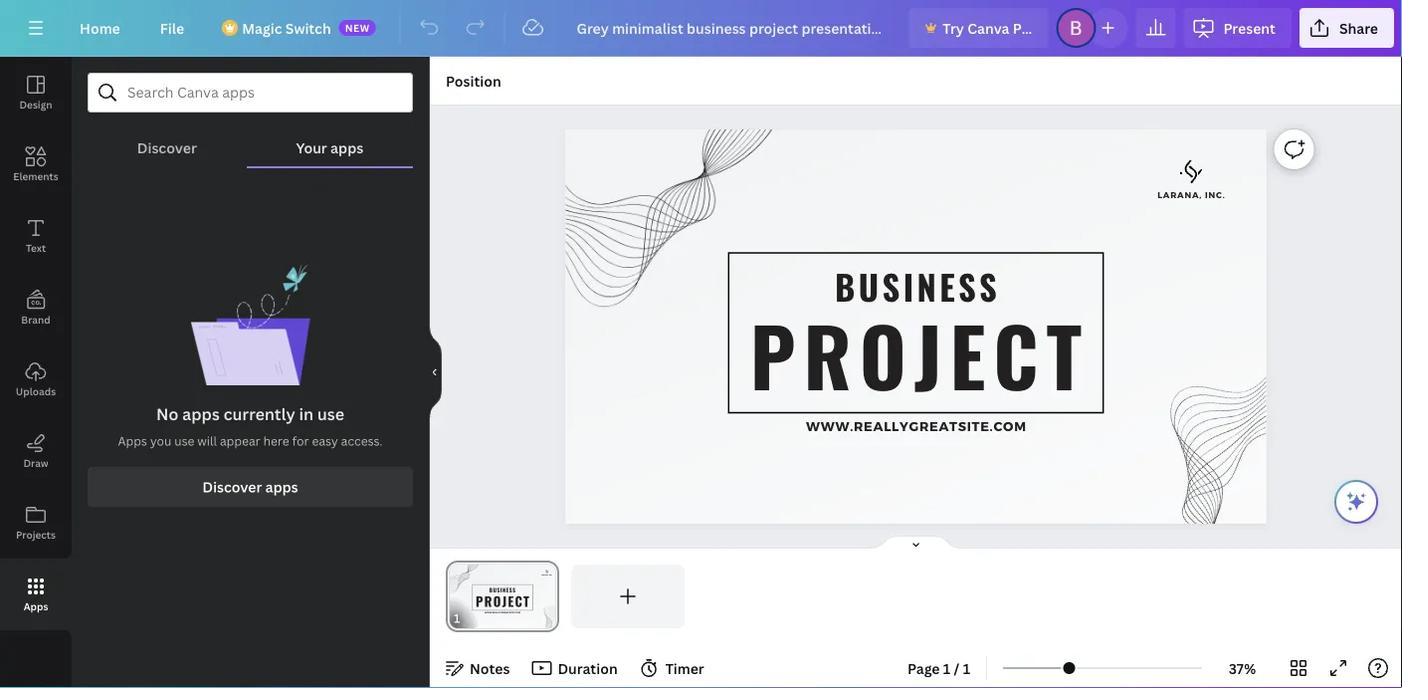Task type: locate. For each thing, give the bounding box(es) containing it.
apps down here
[[266, 478, 298, 496]]

main menu bar
[[0, 0, 1403, 57]]

www.reallygreatsite.com
[[807, 418, 1027, 433]]

discover for discover
[[137, 138, 197, 157]]

your
[[296, 138, 327, 157]]

apps down projects
[[24, 599, 48, 613]]

1 horizontal spatial apps
[[266, 478, 298, 496]]

apps
[[118, 433, 147, 449], [24, 599, 48, 613]]

1 vertical spatial apps
[[182, 403, 220, 425]]

brand button
[[0, 272, 72, 344]]

duration button
[[526, 652, 626, 684]]

0 vertical spatial apps
[[118, 433, 147, 449]]

draw
[[23, 456, 48, 469]]

1 horizontal spatial 1
[[964, 659, 971, 678]]

home
[[80, 18, 120, 37]]

discover apps button
[[88, 467, 413, 507]]

2 vertical spatial apps
[[266, 478, 298, 496]]

your apps button
[[247, 113, 413, 166]]

1 left /
[[944, 659, 951, 678]]

hide pages image
[[869, 535, 964, 551]]

use right 'in' in the bottom left of the page
[[317, 403, 345, 425]]

your apps
[[296, 138, 364, 157]]

apps inside button
[[331, 138, 364, 157]]

position
[[446, 71, 502, 90]]

37% button
[[1211, 652, 1276, 684]]

business
[[836, 261, 1001, 312]]

0 horizontal spatial apps
[[182, 403, 220, 425]]

will
[[198, 433, 217, 449]]

apps
[[331, 138, 364, 157], [182, 403, 220, 425], [266, 478, 298, 496]]

discover apps
[[203, 478, 298, 496]]

use left will
[[174, 433, 195, 449]]

use
[[317, 403, 345, 425], [174, 433, 195, 449]]

2 1 from the left
[[964, 659, 971, 678]]

1 vertical spatial use
[[174, 433, 195, 449]]

discover
[[137, 138, 197, 157], [203, 478, 262, 496]]

here
[[263, 433, 289, 449]]

Page title text field
[[469, 608, 477, 628]]

apps for no
[[182, 403, 220, 425]]

1 horizontal spatial discover
[[203, 478, 262, 496]]

page
[[908, 659, 940, 678]]

1 1 from the left
[[944, 659, 951, 678]]

timer button
[[634, 652, 713, 684]]

Search Canva apps search field
[[127, 74, 373, 112]]

apps for discover
[[266, 478, 298, 496]]

1
[[944, 659, 951, 678], [964, 659, 971, 678]]

0 vertical spatial discover
[[137, 138, 197, 157]]

1 vertical spatial discover
[[203, 478, 262, 496]]

page 1 / 1
[[908, 659, 971, 678]]

notes
[[470, 659, 510, 678]]

apps inside button
[[266, 478, 298, 496]]

apps inside no apps currently in use apps you use will appear here for easy access.
[[182, 403, 220, 425]]

hide image
[[429, 325, 442, 420]]

file button
[[144, 8, 200, 48]]

larana,
[[1158, 189, 1203, 200]]

duration
[[558, 659, 618, 678]]

apps left you
[[118, 433, 147, 449]]

apps inside apps button
[[24, 599, 48, 613]]

apps right the your
[[331, 138, 364, 157]]

0 vertical spatial use
[[317, 403, 345, 425]]

position button
[[438, 65, 510, 97]]

project
[[751, 295, 1090, 414]]

in
[[299, 403, 314, 425]]

0 vertical spatial apps
[[331, 138, 364, 157]]

discover inside discover button
[[137, 138, 197, 157]]

inc.
[[1206, 189, 1226, 200]]

apps up will
[[182, 403, 220, 425]]

1 horizontal spatial apps
[[118, 433, 147, 449]]

switch
[[286, 18, 331, 37]]

projects button
[[0, 487, 72, 559]]

try
[[943, 18, 965, 37]]

1 vertical spatial apps
[[24, 599, 48, 613]]

share button
[[1300, 8, 1395, 48]]

notes button
[[438, 652, 518, 684]]

home link
[[64, 8, 136, 48]]

0 horizontal spatial 1
[[944, 659, 951, 678]]

0 horizontal spatial discover
[[137, 138, 197, 157]]

text button
[[0, 200, 72, 272]]

0 horizontal spatial apps
[[24, 599, 48, 613]]

0 horizontal spatial use
[[174, 433, 195, 449]]

2 horizontal spatial apps
[[331, 138, 364, 157]]

new
[[345, 21, 370, 34]]

discover inside discover apps button
[[203, 478, 262, 496]]

apps button
[[0, 559, 72, 630]]

magic
[[242, 18, 282, 37]]

canva
[[968, 18, 1010, 37]]

1 right /
[[964, 659, 971, 678]]



Task type: vqa. For each thing, say whether or not it's contained in the screenshot.
hide Image
yes



Task type: describe. For each thing, give the bounding box(es) containing it.
37%
[[1229, 659, 1257, 678]]

apps for your
[[331, 138, 364, 157]]

uploads button
[[0, 344, 72, 415]]

present button
[[1184, 8, 1292, 48]]

page 1 image
[[446, 565, 559, 628]]

try canva pro button
[[909, 8, 1049, 48]]

magic switch
[[242, 18, 331, 37]]

design
[[19, 98, 52, 111]]

discover for discover apps
[[203, 478, 262, 496]]

/
[[954, 659, 960, 678]]

apps inside no apps currently in use apps you use will appear here for easy access.
[[118, 433, 147, 449]]

for
[[292, 433, 309, 449]]

pro
[[1013, 18, 1037, 37]]

timer
[[666, 659, 705, 678]]

elements
[[13, 169, 58, 183]]

elements button
[[0, 128, 72, 200]]

share
[[1340, 18, 1379, 37]]

file
[[160, 18, 184, 37]]

canva assistant image
[[1345, 490, 1369, 514]]

currently
[[224, 403, 295, 425]]

Design title text field
[[561, 8, 901, 48]]

no
[[156, 403, 179, 425]]

appear
[[220, 433, 261, 449]]

no apps currently in use apps you use will appear here for easy access.
[[118, 403, 383, 449]]

try canva pro
[[943, 18, 1037, 37]]

empty folder image displayed when there are no installed apps image
[[191, 264, 310, 385]]

larana, inc.
[[1158, 189, 1226, 200]]

discover button
[[88, 113, 247, 166]]

you
[[150, 433, 172, 449]]

projects
[[16, 528, 56, 541]]

1 horizontal spatial use
[[317, 403, 345, 425]]

access.
[[341, 433, 383, 449]]

design button
[[0, 57, 72, 128]]

brand
[[21, 313, 50, 326]]

side panel tab list
[[0, 57, 72, 630]]

easy
[[312, 433, 338, 449]]

draw button
[[0, 415, 72, 487]]

present
[[1224, 18, 1276, 37]]

uploads
[[16, 384, 56, 398]]

text
[[26, 241, 46, 254]]



